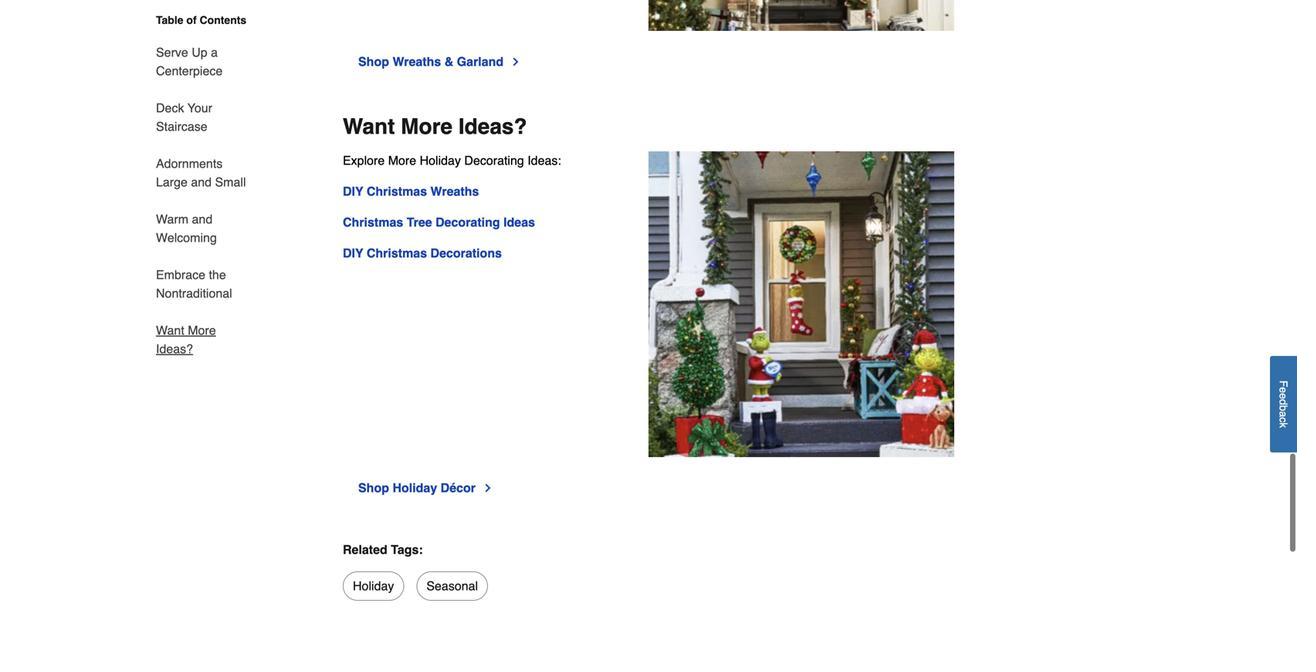 Task type: describe. For each thing, give the bounding box(es) containing it.
shop wreaths & garland
[[358, 55, 504, 69]]

diy christmas decorations link
[[343, 246, 502, 260]]

christmas tree decorating ideas
[[343, 215, 535, 230]]

0 vertical spatial decorating
[[465, 153, 524, 168]]

tags:
[[391, 543, 423, 557]]

table
[[156, 14, 183, 26]]

1 vertical spatial decorating
[[436, 215, 500, 230]]

seasonal link
[[417, 572, 488, 601]]

tree
[[407, 215, 432, 230]]

2 vertical spatial holiday
[[353, 579, 394, 593]]

1 vertical spatial holiday
[[393, 481, 437, 495]]

christmas tree decorating ideas link
[[343, 215, 535, 230]]

diy christmas wreaths
[[343, 184, 479, 199]]

related tags:
[[343, 543, 423, 557]]

deck your staircase
[[156, 101, 212, 134]]

a inside serve up a centerpiece
[[211, 45, 218, 59]]

adornments large and small link
[[156, 145, 253, 201]]

chevron right image
[[482, 482, 494, 494]]

table of contents
[[156, 14, 247, 26]]

a inside "f e e d b a c k" button
[[1278, 411, 1290, 417]]

small
[[215, 175, 246, 189]]

holiday link
[[343, 572, 404, 601]]

up
[[192, 45, 208, 59]]

ideas? inside want more ideas?
[[156, 342, 193, 356]]

diy christmas wreaths link
[[343, 184, 479, 199]]

nontraditional
[[156, 286, 232, 301]]

of
[[186, 14, 197, 26]]

want inside want more ideas?
[[156, 323, 184, 338]]

embrace the nontraditional
[[156, 268, 232, 301]]

a living room with a fireplace, a christmas tree and a large wreath lined with stockings. image
[[649, 0, 955, 31]]

embrace the nontraditional link
[[156, 256, 253, 312]]

want more ideas? link
[[156, 312, 253, 358]]

serve up a centerpiece link
[[156, 34, 253, 90]]

adornments
[[156, 156, 223, 171]]

centerpiece
[[156, 64, 223, 78]]

related
[[343, 543, 388, 557]]

f e e d b a c k button
[[1271, 356, 1298, 453]]

2 e from the top
[[1278, 393, 1290, 399]]

1 e from the top
[[1278, 387, 1290, 393]]

your
[[188, 101, 212, 115]]

shop wreaths & garland link
[[358, 53, 522, 71]]

d
[[1278, 399, 1290, 405]]

warm and welcoming link
[[156, 201, 253, 256]]

0 vertical spatial want
[[343, 114, 395, 139]]

shop for shop wreaths & garland
[[358, 55, 389, 69]]

christmas for diy christmas decorations
[[367, 246, 427, 260]]

diy for diy christmas decorations
[[343, 246, 363, 260]]



Task type: locate. For each thing, give the bounding box(es) containing it.
shop left "&"
[[358, 55, 389, 69]]

ideas:
[[528, 153, 561, 168]]

explore
[[343, 153, 385, 168]]

f
[[1278, 381, 1290, 387]]

serve up a centerpiece
[[156, 45, 223, 78]]

diy christmas decorations
[[343, 246, 502, 260]]

1 horizontal spatial want more ideas?
[[343, 114, 527, 139]]

more for shop holiday décor link in the left of the page
[[401, 114, 453, 139]]

more up diy christmas wreaths
[[388, 153, 416, 168]]

1 vertical spatial wreaths
[[431, 184, 479, 199]]

and up welcoming
[[192, 212, 213, 226]]

ideas?
[[459, 114, 527, 139], [156, 342, 193, 356]]

0 horizontal spatial a
[[211, 45, 218, 59]]

1 vertical spatial want more ideas?
[[156, 323, 216, 356]]

shop
[[358, 55, 389, 69], [358, 481, 389, 495]]

and inside warm and welcoming
[[192, 212, 213, 226]]

want
[[343, 114, 395, 139], [156, 323, 184, 338]]

table of contents element
[[138, 12, 253, 358]]

staircase
[[156, 119, 208, 134]]

2 vertical spatial christmas
[[367, 246, 427, 260]]

want more ideas? down nontraditional
[[156, 323, 216, 356]]

decorating up decorations
[[436, 215, 500, 230]]

diy
[[343, 184, 363, 199], [343, 246, 363, 260]]

want down nontraditional
[[156, 323, 184, 338]]

a
[[211, 45, 218, 59], [1278, 411, 1290, 417]]

1 vertical spatial shop
[[358, 481, 389, 495]]

1 vertical spatial want
[[156, 323, 184, 338]]

e up d
[[1278, 387, 1290, 393]]

0 horizontal spatial want
[[156, 323, 184, 338]]

1 vertical spatial a
[[1278, 411, 1290, 417]]

a right up
[[211, 45, 218, 59]]

holiday down related
[[353, 579, 394, 593]]

and
[[191, 175, 212, 189], [192, 212, 213, 226]]

e up b at the bottom
[[1278, 393, 1290, 399]]

chevron right image
[[510, 56, 522, 68]]

a front porch with grinch decorations, multicolor ornaments and a wreath on the door. image
[[649, 152, 955, 457]]

and inside adornments large and small
[[191, 175, 212, 189]]

ideas
[[504, 215, 535, 230]]

want more ideas?
[[343, 114, 527, 139], [156, 323, 216, 356]]

0 horizontal spatial want more ideas?
[[156, 323, 216, 356]]

1 horizontal spatial a
[[1278, 411, 1290, 417]]

seasonal
[[427, 579, 478, 593]]

0 vertical spatial holiday
[[420, 153, 461, 168]]

more down nontraditional
[[188, 323, 216, 338]]

warm and welcoming
[[156, 212, 217, 245]]

0 vertical spatial christmas
[[367, 184, 427, 199]]

warm
[[156, 212, 189, 226]]

1 vertical spatial ideas?
[[156, 342, 193, 356]]

christmas
[[367, 184, 427, 199], [343, 215, 403, 230], [367, 246, 427, 260]]

ideas? down nontraditional
[[156, 342, 193, 356]]

deck
[[156, 101, 184, 115]]

want up explore
[[343, 114, 395, 139]]

e
[[1278, 387, 1290, 393], [1278, 393, 1290, 399]]

2 shop from the top
[[358, 481, 389, 495]]

0 horizontal spatial ideas?
[[156, 342, 193, 356]]

wreaths
[[393, 55, 441, 69], [431, 184, 479, 199]]

1 vertical spatial and
[[192, 212, 213, 226]]

holiday
[[420, 153, 461, 168], [393, 481, 437, 495], [353, 579, 394, 593]]

1 shop from the top
[[358, 55, 389, 69]]

1 vertical spatial more
[[388, 153, 416, 168]]

decorating
[[465, 153, 524, 168], [436, 215, 500, 230]]

contents
[[200, 14, 247, 26]]

more
[[401, 114, 453, 139], [388, 153, 416, 168], [188, 323, 216, 338]]

deck your staircase link
[[156, 90, 253, 145]]

f e e d b a c k
[[1278, 381, 1290, 428]]

christmas up tree
[[367, 184, 427, 199]]

ideas? up explore more holiday decorating ideas:
[[459, 114, 527, 139]]

embrace
[[156, 268, 206, 282]]

1 horizontal spatial ideas?
[[459, 114, 527, 139]]

explore more holiday decorating ideas:
[[343, 153, 561, 168]]

0 vertical spatial a
[[211, 45, 218, 59]]

2 diy from the top
[[343, 246, 363, 260]]

christmas for diy christmas wreaths
[[367, 184, 427, 199]]

adornments large and small
[[156, 156, 246, 189]]

decorations
[[431, 246, 502, 260]]

serve
[[156, 45, 188, 59]]

decorating left "ideas:"
[[465, 153, 524, 168]]

k
[[1278, 423, 1290, 428]]

1 vertical spatial diy
[[343, 246, 363, 260]]

1 horizontal spatial want
[[343, 114, 395, 139]]

0 vertical spatial and
[[191, 175, 212, 189]]

a up k on the right bottom of page
[[1278, 411, 1290, 417]]

more inside want more ideas?
[[188, 323, 216, 338]]

shop holiday décor
[[358, 481, 476, 495]]

holiday left décor
[[393, 481, 437, 495]]

christmas down tree
[[367, 246, 427, 260]]

welcoming
[[156, 231, 217, 245]]

more up explore more holiday decorating ideas:
[[401, 114, 453, 139]]

large
[[156, 175, 188, 189]]

diy for diy christmas wreaths
[[343, 184, 363, 199]]

0 vertical spatial shop
[[358, 55, 389, 69]]

0 vertical spatial more
[[401, 114, 453, 139]]

2 vertical spatial more
[[188, 323, 216, 338]]

&
[[445, 55, 454, 69]]

wreaths left "&"
[[393, 55, 441, 69]]

0 vertical spatial wreaths
[[393, 55, 441, 69]]

décor
[[441, 481, 476, 495]]

shop up related
[[358, 481, 389, 495]]

0 vertical spatial ideas?
[[459, 114, 527, 139]]

more for christmas tree decorating ideas link
[[388, 153, 416, 168]]

b
[[1278, 405, 1290, 411]]

and down adornments
[[191, 175, 212, 189]]

christmas left tree
[[343, 215, 403, 230]]

shop holiday décor link
[[358, 479, 494, 498]]

garland
[[457, 55, 504, 69]]

shop for shop holiday décor
[[358, 481, 389, 495]]

want more ideas? up explore more holiday decorating ideas:
[[343, 114, 527, 139]]

holiday up diy christmas wreaths
[[420, 153, 461, 168]]

0 vertical spatial want more ideas?
[[343, 114, 527, 139]]

c
[[1278, 417, 1290, 423]]

the
[[209, 268, 226, 282]]

want more ideas? inside table of contents element
[[156, 323, 216, 356]]

1 diy from the top
[[343, 184, 363, 199]]

1 vertical spatial christmas
[[343, 215, 403, 230]]

wreaths down explore more holiday decorating ideas:
[[431, 184, 479, 199]]

0 vertical spatial diy
[[343, 184, 363, 199]]



Task type: vqa. For each thing, say whether or not it's contained in the screenshot.
seasonal
yes



